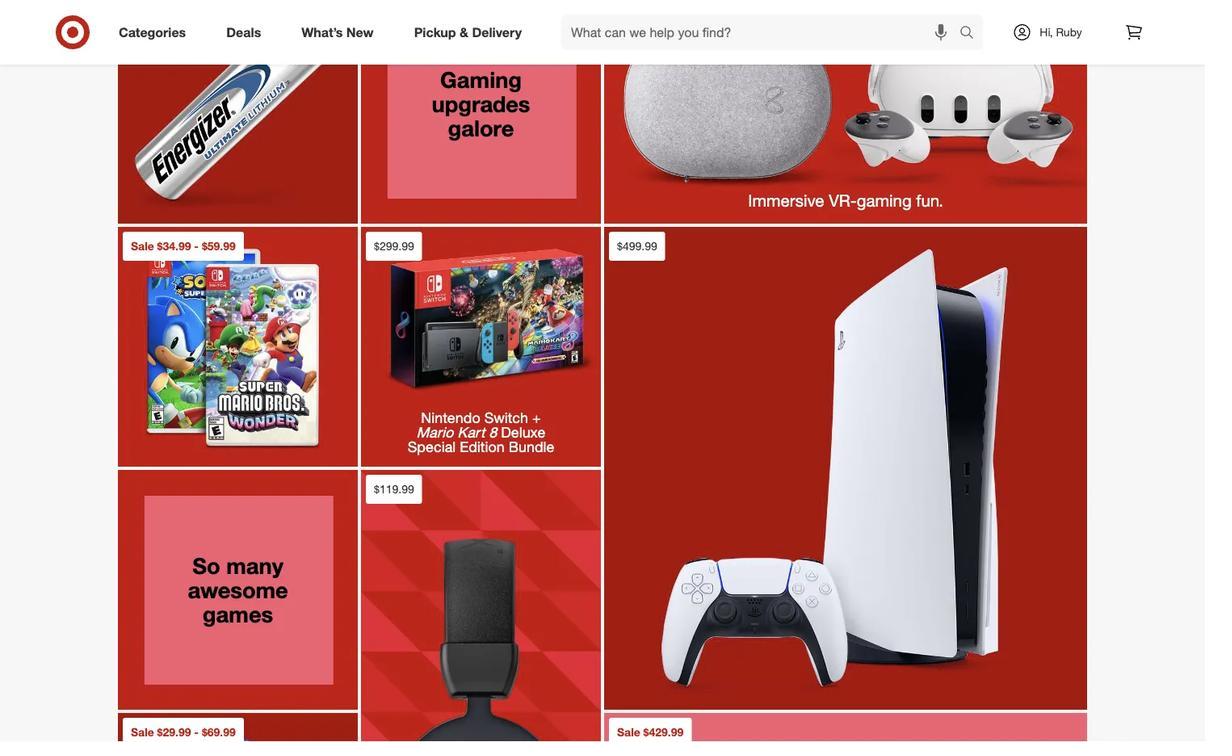 Task type: vqa. For each thing, say whether or not it's contained in the screenshot.
$4.99 in $4.99 Sale Play-Doh Bright Delights 12-Pack
no



Task type: locate. For each thing, give the bounding box(es) containing it.
hi,
[[1040, 25, 1053, 39]]

special
[[408, 438, 456, 455]]

+
[[532, 409, 541, 426]]

galore
[[448, 114, 514, 141]]

What can we help you find? suggestions appear below search field
[[561, 15, 964, 50]]

gaming
[[857, 190, 912, 211]]

search button
[[952, 15, 991, 53]]

sale left $29.99
[[131, 725, 154, 739]]

1 - from the top
[[194, 239, 199, 253]]

0 vertical spatial -
[[194, 239, 199, 253]]

deluxe
[[501, 423, 546, 441]]

- left $59.99
[[194, 239, 199, 253]]

$59.99
[[202, 239, 236, 253]]

-
[[194, 239, 199, 253], [194, 725, 199, 739]]

sale
[[131, 239, 154, 253], [131, 725, 154, 739], [617, 725, 640, 739]]

categories link
[[105, 15, 206, 50]]

$499.99
[[617, 239, 657, 253]]

- left $69.99 on the left of the page
[[194, 725, 199, 739]]

nintendo
[[421, 409, 480, 426]]

deals link
[[213, 15, 281, 50]]

sale left $34.99
[[131, 239, 154, 253]]

$34.99
[[157, 239, 191, 253]]

sale left '$429.99'
[[617, 725, 640, 739]]

$499.99 button
[[604, 227, 1087, 710]]

sale $429.99
[[617, 725, 684, 739]]

delivery
[[472, 24, 522, 40]]

pickup & delivery
[[414, 24, 522, 40]]

games
[[203, 601, 273, 628]]

$119.99
[[374, 482, 414, 496]]

1 vertical spatial -
[[194, 725, 199, 739]]

sale for sale $34.99 - $59.99
[[131, 239, 154, 253]]

&
[[460, 24, 469, 40]]

sale $34.99 - $59.99
[[131, 239, 236, 253]]

sale for sale $29.99 - $69.99
[[131, 725, 154, 739]]

vr-
[[829, 190, 857, 211]]

what's new link
[[288, 15, 394, 50]]

many
[[226, 552, 283, 579]]

deals
[[226, 24, 261, 40]]

$429.99
[[644, 725, 684, 739]]

so many awesome games
[[188, 552, 288, 628]]

$29.99
[[157, 725, 191, 739]]

2 - from the top
[[194, 725, 199, 739]]

$69.99
[[202, 725, 236, 739]]

ruby
[[1056, 25, 1082, 39]]

sale $29.99 - $69.99
[[131, 725, 236, 739]]

what's
[[302, 24, 343, 40]]

search
[[952, 26, 991, 42]]



Task type: describe. For each thing, give the bounding box(es) containing it.
- for $59.99
[[194, 239, 199, 253]]

new
[[346, 24, 374, 40]]

$119.99 button
[[361, 470, 601, 742]]

so
[[192, 552, 220, 579]]

bundle
[[509, 438, 554, 455]]

immersive
[[748, 190, 824, 211]]

awesome
[[188, 576, 288, 603]]

categories
[[119, 24, 186, 40]]

$299.99
[[374, 239, 414, 253]]

8
[[489, 423, 497, 441]]

hi, ruby
[[1040, 25, 1082, 39]]

- for $69.99
[[194, 725, 199, 739]]

mario
[[417, 423, 453, 441]]

pickup & delivery link
[[400, 15, 542, 50]]

$299.99 nintendo switch + mario kart 8 deluxe special edition bundle
[[374, 239, 554, 455]]

what's new
[[302, 24, 374, 40]]

gaming
[[440, 66, 522, 93]]

immersive vr-gaming fun.
[[748, 190, 943, 211]]

pickup
[[414, 24, 456, 40]]

gaming upgrades galore
[[432, 66, 530, 141]]

sale for sale $429.99
[[617, 725, 640, 739]]

upgrades
[[432, 90, 530, 117]]

switch
[[484, 409, 528, 426]]

immersive vr-gaming fun. button
[[604, 0, 1087, 224]]

kart
[[457, 423, 485, 441]]

edition
[[460, 438, 505, 455]]

fun.
[[916, 190, 943, 211]]



